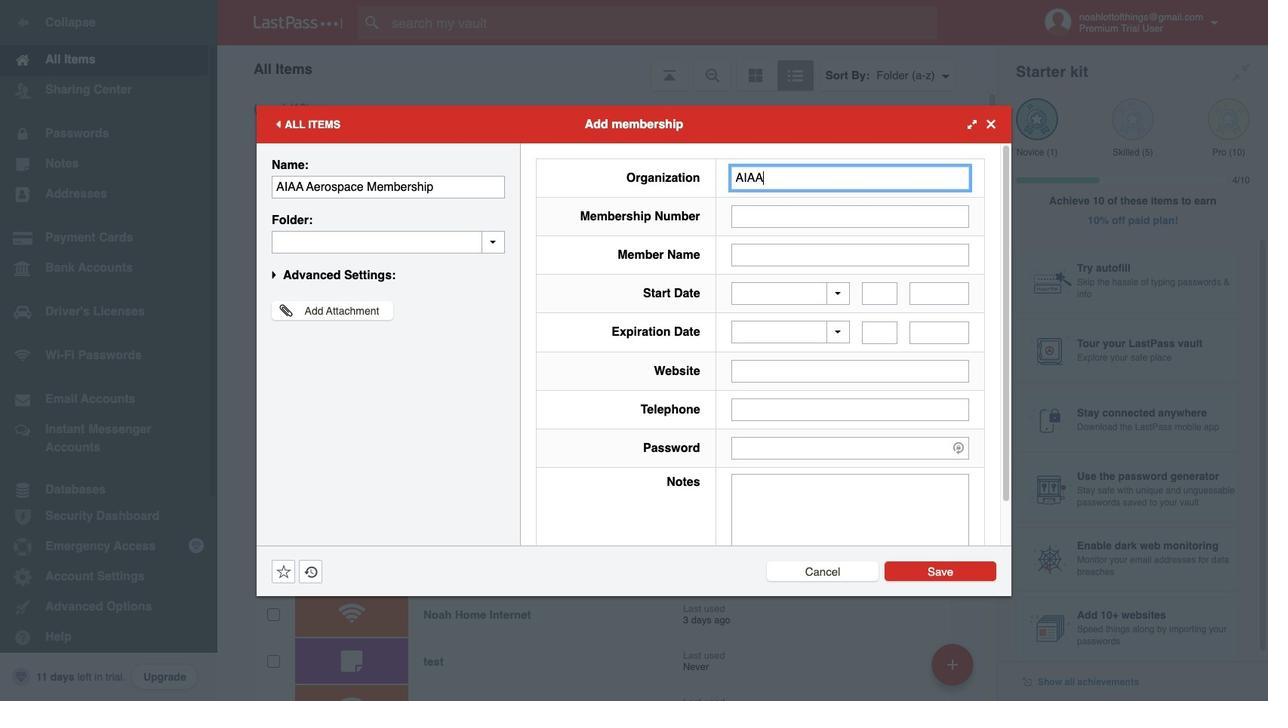 Task type: describe. For each thing, give the bounding box(es) containing it.
search my vault text field
[[358, 6, 961, 39]]

vault options navigation
[[217, 45, 998, 91]]



Task type: locate. For each thing, give the bounding box(es) containing it.
None password field
[[731, 437, 969, 459]]

main navigation navigation
[[0, 0, 217, 701]]

lastpass image
[[254, 16, 343, 29]]

dialog
[[257, 105, 1011, 596]]

None text field
[[731, 166, 969, 189], [731, 205, 969, 228], [731, 243, 969, 266], [910, 282, 969, 305], [862, 321, 898, 344], [731, 398, 969, 421], [731, 166, 969, 189], [731, 205, 969, 228], [731, 243, 969, 266], [910, 282, 969, 305], [862, 321, 898, 344], [731, 398, 969, 421]]

Search search field
[[358, 6, 961, 39]]

None text field
[[272, 175, 505, 198], [272, 231, 505, 253], [862, 282, 898, 305], [910, 321, 969, 344], [731, 360, 969, 382], [731, 474, 969, 567], [272, 175, 505, 198], [272, 231, 505, 253], [862, 282, 898, 305], [910, 321, 969, 344], [731, 360, 969, 382], [731, 474, 969, 567]]

new item image
[[947, 659, 958, 670]]

new item navigation
[[926, 639, 983, 701]]



